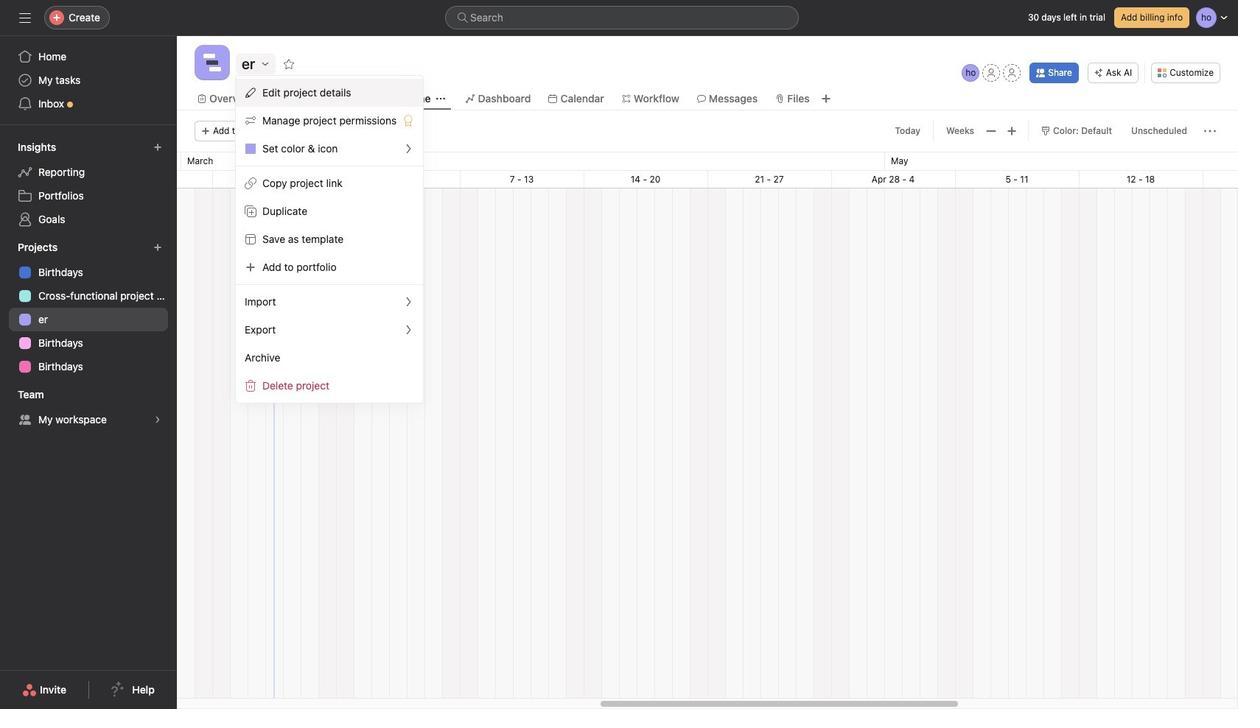 Task type: describe. For each thing, give the bounding box(es) containing it.
add tab image
[[820, 93, 832, 105]]

zoom out image
[[986, 125, 997, 137]]

new project or portfolio image
[[153, 243, 162, 252]]

see details, my workspace image
[[153, 416, 162, 425]]

zoom in image
[[1006, 125, 1018, 137]]

global element
[[0, 36, 177, 125]]

more actions image
[[1204, 125, 1216, 137]]

insights element
[[0, 134, 177, 234]]

teams element
[[0, 382, 177, 435]]



Task type: locate. For each thing, give the bounding box(es) containing it.
list box
[[445, 6, 799, 29]]

projects element
[[0, 234, 177, 382]]

menu item
[[236, 79, 423, 107]]

new insights image
[[153, 143, 162, 152]]

tab actions image
[[437, 94, 446, 103]]

timeline image
[[203, 54, 221, 72]]

manage project members image
[[962, 64, 980, 82]]

hide sidebar image
[[19, 12, 31, 24]]

add to starred image
[[283, 58, 295, 70]]



Task type: vqa. For each thing, say whether or not it's contained in the screenshot.
Hide sidebar Icon
yes



